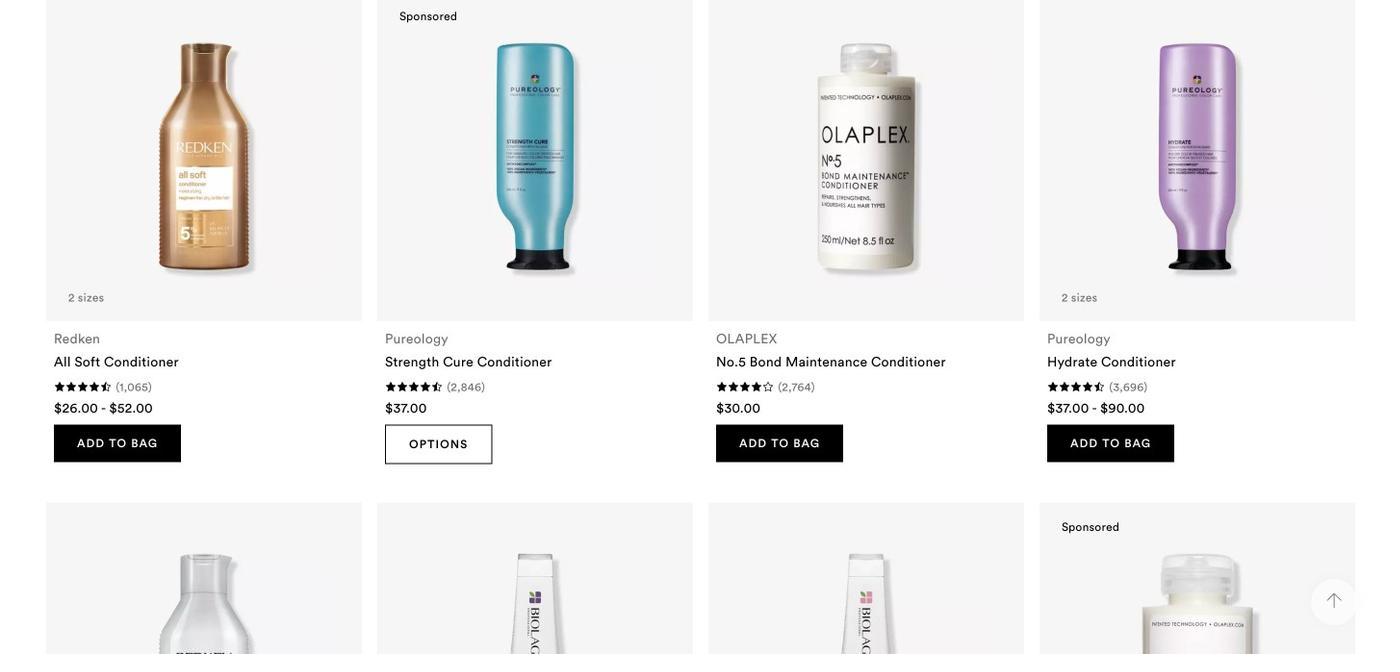 Task type: describe. For each thing, give the bounding box(es) containing it.
biolage ultra hydra source conditioner image
[[409, 542, 662, 655]]

3 product group from the left
[[701, 0, 1025, 488]]

back to top image
[[1327, 594, 1342, 609]]



Task type: vqa. For each thing, say whether or not it's contained in the screenshot.
) for Redken All Soft Shampoo
no



Task type: locate. For each thing, give the bounding box(es) containing it.
2 product group from the left
[[370, 0, 693, 488]]

1 product group from the left
[[39, 0, 362, 488]]

redken acidic bonding concentrate conditioner image
[[78, 542, 330, 655]]

pureology strength cure conditioner image
[[409, 30, 662, 283]]

olaplex no.5 bond maintenance conditioner image
[[740, 30, 993, 283]]

olaplex travel size no.5 bond maintenance conditioner image
[[1072, 542, 1324, 655]]

biolage color last conditioner image
[[740, 542, 993, 655]]

redken all soft conditioner image
[[78, 30, 330, 283]]

pureology hydrate conditioner image
[[1072, 30, 1324, 283]]

4 product group from the left
[[1032, 0, 1356, 488]]

product group
[[39, 0, 362, 488], [370, 0, 693, 488], [701, 0, 1025, 488], [1032, 0, 1356, 488]]



